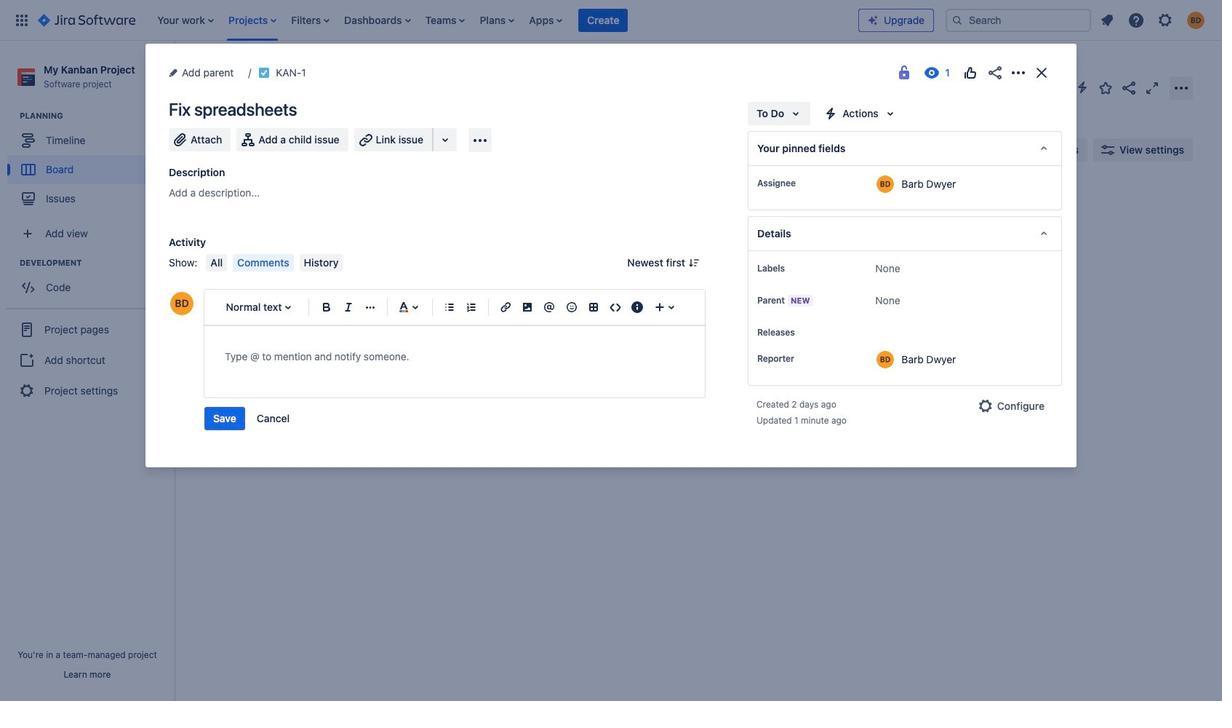 Task type: vqa. For each thing, say whether or not it's contained in the screenshot.
Comment - Main content area, start typing to enter text. text box
yes



Task type: describe. For each thing, give the bounding box(es) containing it.
link web pages and more image
[[437, 131, 454, 149]]

7 list item from the left
[[525, 0, 567, 40]]

copy link to issue image
[[303, 66, 315, 78]]

1 horizontal spatial list
[[1095, 7, 1214, 33]]

table image
[[585, 298, 603, 316]]

8 list item from the left
[[579, 0, 629, 40]]

details element
[[748, 216, 1063, 251]]

assignee unpin image
[[799, 178, 811, 189]]

Search field
[[946, 8, 1092, 32]]

3 list item from the left
[[287, 0, 334, 40]]

6 list item from the left
[[476, 0, 519, 40]]

more formatting image
[[362, 298, 379, 316]]

4 list item from the left
[[340, 0, 415, 40]]

info panel image
[[629, 298, 646, 316]]

Search this board text field
[[205, 137, 272, 163]]

task image
[[259, 67, 270, 79]]

mention image
[[541, 298, 559, 316]]

your pinned fields element
[[748, 131, 1063, 166]]

1 list item from the left
[[153, 0, 218, 40]]

close image
[[1034, 64, 1051, 82]]

0 horizontal spatial list
[[150, 0, 859, 40]]

more information about barb dwyer image
[[877, 175, 895, 193]]

1 heading from the top
[[20, 110, 174, 122]]



Task type: locate. For each thing, give the bounding box(es) containing it.
add image, video, or file image
[[519, 298, 537, 316]]

menu bar
[[203, 254, 346, 272]]

sidebar element
[[0, 41, 175, 701]]

enter full screen image
[[1144, 79, 1162, 96]]

star kan board image
[[1098, 79, 1115, 96]]

Comment - Main content area, start typing to enter text. text field
[[225, 348, 685, 365]]

emoji image
[[563, 298, 581, 316]]

group
[[7, 110, 174, 218], [7, 257, 174, 307], [6, 308, 169, 411], [205, 407, 299, 430]]

labels pin to top image
[[788, 263, 800, 274]]

dialog
[[146, 44, 1077, 467]]

italic ⌘i image
[[340, 298, 357, 316]]

2 list item from the left
[[224, 0, 281, 40]]

1 vertical spatial heading
[[20, 257, 174, 269]]

heading
[[20, 110, 174, 122], [20, 257, 174, 269]]

task image
[[216, 264, 228, 275]]

code snippet image
[[607, 298, 624, 316]]

5 list item from the left
[[421, 0, 470, 40]]

2 heading from the top
[[20, 257, 174, 269]]

link image
[[497, 298, 515, 316]]

bullet list ⌘⇧8 image
[[441, 298, 459, 316]]

add people image
[[358, 141, 376, 159]]

list
[[150, 0, 859, 40], [1095, 7, 1214, 33]]

actions image
[[1010, 64, 1028, 82]]

banner
[[0, 0, 1223, 41]]

vote options: no one has voted for this issue yet. image
[[962, 64, 980, 82]]

0 vertical spatial heading
[[20, 110, 174, 122]]

list item
[[153, 0, 218, 40], [224, 0, 281, 40], [287, 0, 334, 40], [340, 0, 415, 40], [421, 0, 470, 40], [476, 0, 519, 40], [525, 0, 567, 40], [579, 0, 629, 40]]

bold ⌘b image
[[318, 298, 335, 316]]

numbered list ⌘⇧7 image
[[463, 298, 480, 316]]

jira software image
[[38, 11, 136, 29], [38, 11, 136, 29]]

search image
[[952, 14, 964, 26]]

None search field
[[946, 8, 1092, 32]]

primary element
[[9, 0, 859, 40]]

add app image
[[472, 131, 489, 149]]



